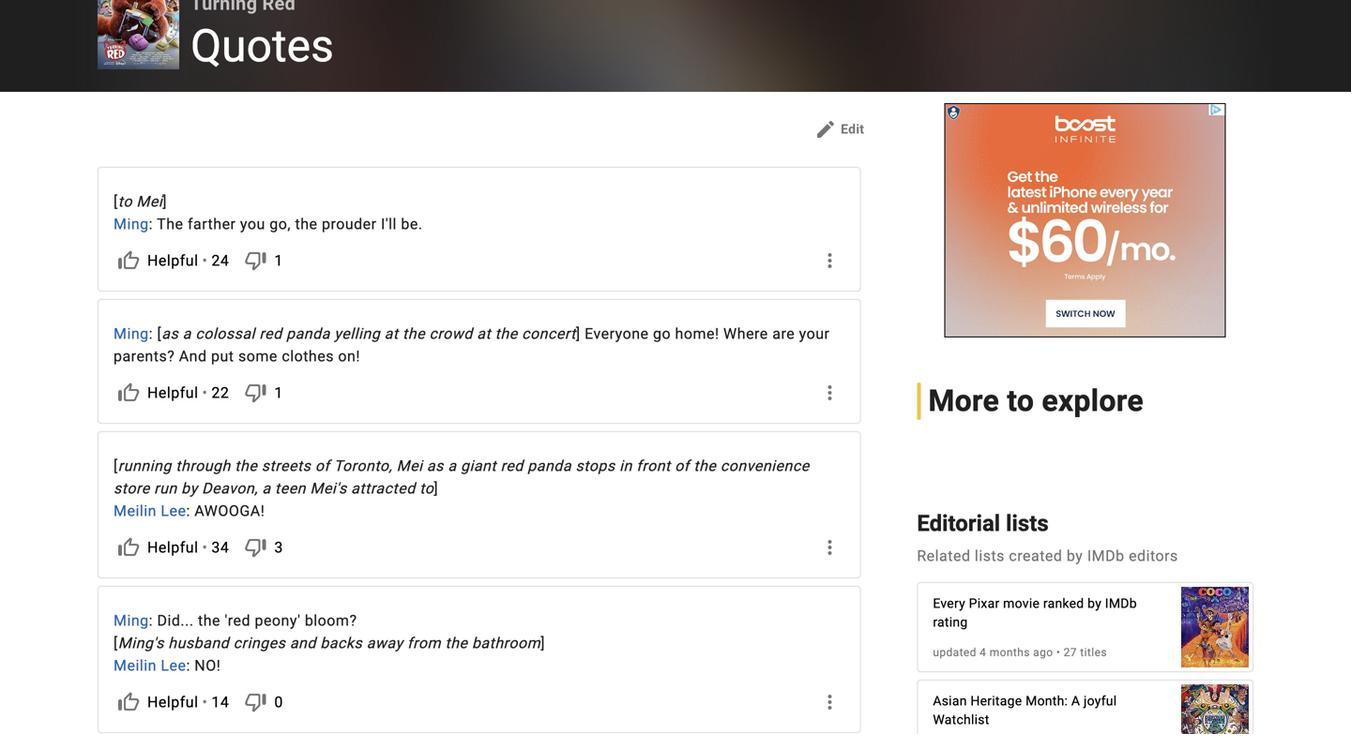Task type: locate. For each thing, give the bounding box(es) containing it.
mei up attracted
[[397, 457, 423, 475]]

editors
[[1129, 547, 1179, 565]]

1 vertical spatial mei
[[397, 457, 423, 475]]

panda left stops
[[528, 457, 572, 475]]

0 vertical spatial to
[[118, 193, 132, 211]]

meilin lee link down run
[[114, 503, 186, 520]]

: left the at the left of the page
[[149, 215, 153, 233]]

0 vertical spatial ming link
[[114, 215, 149, 233]]

by right ranked
[[1088, 596, 1102, 612]]

2 ming from the top
[[114, 325, 149, 343]]

mei up the at the left of the page
[[136, 193, 163, 211]]

•
[[202, 252, 208, 270], [202, 384, 208, 402], [202, 539, 208, 557], [1057, 646, 1061, 660], [202, 694, 208, 712]]

1 down go,
[[274, 252, 283, 270]]

1 horizontal spatial mei
[[397, 457, 423, 475]]

meilin lee : awooga!
[[114, 503, 265, 520]]

0 vertical spatial share on social media image
[[819, 250, 841, 272]]

is helpful image left helpful • 14
[[117, 692, 140, 714]]

to inside [ running through the streets of toronto, mei as a giant red panda stops in front of the convenience store run by deavon, a teen mei's attracted to
[[420, 480, 434, 498]]

0 vertical spatial lists
[[1006, 511, 1049, 537]]

as up parents?
[[162, 325, 178, 343]]

share on social media image
[[819, 692, 841, 714]]

is helpful image down parents?
[[117, 382, 140, 404]]

lists down editorial lists
[[975, 547, 1005, 565]]

3 helpful from the top
[[147, 539, 198, 557]]

toronto,
[[334, 457, 392, 475]]

helpful down the at the left of the page
[[147, 252, 198, 270]]

: left 'did...'
[[149, 612, 153, 630]]

0 vertical spatial meilin
[[114, 503, 157, 520]]

group
[[98, 0, 179, 69]]

a
[[1072, 694, 1080, 709]]

ming link for : [
[[114, 325, 149, 343]]

by up the meilin lee : awooga!
[[181, 480, 198, 498]]

1 horizontal spatial to
[[420, 480, 434, 498]]

some
[[238, 348, 278, 366]]

months
[[990, 646, 1030, 660]]

• left 34
[[202, 539, 208, 557]]

[ inside [ to mei ] ming : the farther you go, the prouder i'll be.
[[114, 193, 118, 211]]

at right yelling
[[384, 325, 398, 343]]

• left 22
[[202, 384, 208, 402]]

a up and
[[183, 325, 191, 343]]

4 is not helpful image from the top
[[244, 692, 267, 714]]

0 vertical spatial lee
[[161, 503, 186, 520]]

to for [
[[118, 193, 132, 211]]

1 vertical spatial is helpful image
[[117, 382, 140, 404]]

red up the some
[[259, 325, 282, 343]]

ming link up parents?
[[114, 325, 149, 343]]

0 vertical spatial is helpful image
[[117, 250, 140, 272]]

1 vertical spatial as
[[427, 457, 444, 475]]

is not helpful image right 24
[[244, 250, 267, 272]]

• left "14"
[[202, 694, 208, 712]]

3 is not helpful image from the top
[[244, 537, 267, 559]]

explore
[[1042, 384, 1144, 419]]

1 vertical spatial meilin
[[114, 657, 157, 675]]

run
[[154, 480, 177, 498]]

2 of from the left
[[675, 457, 690, 475]]

lists for editorial
[[1006, 511, 1049, 537]]

1 vertical spatial by
[[1067, 547, 1083, 565]]

the left crowd at the left of the page
[[403, 325, 425, 343]]

the inside [ to mei ] ming : the farther you go, the prouder i'll be.
[[295, 215, 318, 233]]

meilin down store
[[114, 503, 157, 520]]

3 share on social media image from the top
[[819, 537, 841, 559]]

2 helpful from the top
[[147, 384, 198, 402]]

ming : did... the 'red peony' bloom? [ ming's husband cringes and backs away from the bathroom ] meilin lee : no!
[[114, 612, 545, 675]]

red inside [ running through the streets of toronto, mei as a giant red panda stops in front of the convenience store run by deavon, a teen mei's attracted to
[[501, 457, 524, 475]]

14
[[212, 694, 229, 712]]

alfonso arau, benjamin bratt, alanna ubach, gael garcía bernal, dyana ortelli, herbert siguenza, and anthony gonzalez in coco (2017) image
[[1182, 578, 1249, 678]]

is not helpful image right 22
[[244, 382, 267, 404]]

more
[[928, 384, 1000, 419]]

watchlist
[[933, 713, 990, 728]]

1 for helpful • 24
[[274, 252, 283, 270]]

is helpful image left helpful • 24
[[117, 250, 140, 272]]

0 horizontal spatial lists
[[975, 547, 1005, 565]]

imdb left editors
[[1088, 547, 1125, 565]]

1 vertical spatial lee
[[161, 657, 186, 675]]

lee down husband
[[161, 657, 186, 675]]

1 horizontal spatial as
[[427, 457, 444, 475]]

1 vertical spatial panda
[[528, 457, 572, 475]]

helpful
[[147, 252, 198, 270], [147, 384, 198, 402], [147, 539, 198, 557], [147, 694, 198, 712]]

1 meilin lee link from the top
[[114, 503, 186, 520]]

of up the mei's
[[315, 457, 330, 475]]

and
[[290, 635, 316, 653]]

1 1 from the top
[[274, 252, 283, 270]]

1 vertical spatial ming link
[[114, 325, 149, 343]]

1 vertical spatial ming
[[114, 325, 149, 343]]

a
[[183, 325, 191, 343], [448, 457, 457, 475], [262, 480, 271, 498]]

0 horizontal spatial mei
[[136, 193, 163, 211]]

helpful • 34
[[147, 539, 229, 557]]

ming link up ming's
[[114, 612, 149, 630]]

: left no!
[[186, 657, 190, 675]]

2 ming link from the top
[[114, 325, 149, 343]]

0 horizontal spatial to
[[118, 193, 132, 211]]

meilin down ming's
[[114, 657, 157, 675]]

clothes
[[282, 348, 334, 366]]

panda up clothes
[[286, 325, 330, 343]]

as left giant
[[427, 457, 444, 475]]

a left giant
[[448, 457, 457, 475]]

1 is helpful image from the top
[[117, 250, 140, 272]]

by
[[181, 480, 198, 498], [1067, 547, 1083, 565], [1088, 596, 1102, 612]]

• left 24
[[202, 252, 208, 270]]

ming up ming's
[[114, 612, 149, 630]]

0 vertical spatial as
[[162, 325, 178, 343]]

1 horizontal spatial panda
[[528, 457, 572, 475]]

red
[[259, 325, 282, 343], [501, 457, 524, 475]]

ming's
[[118, 635, 164, 653]]

0 horizontal spatial as
[[162, 325, 178, 343]]

lists up created
[[1006, 511, 1049, 537]]

helpful down the meilin lee : awooga!
[[147, 539, 198, 557]]

the right go,
[[295, 215, 318, 233]]

1 horizontal spatial lists
[[1006, 511, 1049, 537]]

as
[[162, 325, 178, 343], [427, 457, 444, 475]]

0 vertical spatial meilin lee link
[[114, 503, 186, 520]]

from
[[407, 635, 441, 653]]

2 is helpful image from the top
[[117, 382, 140, 404]]

is helpful image
[[117, 250, 140, 272], [117, 382, 140, 404], [117, 692, 140, 714]]

panda inside [ running through the streets of toronto, mei as a giant red panda stops in front of the convenience store run by deavon, a teen mei's attracted to
[[528, 457, 572, 475]]

red right giant
[[501, 457, 524, 475]]

2 vertical spatial to
[[420, 480, 434, 498]]

as inside [ running through the streets of toronto, mei as a giant red panda stops in front of the convenience store run by deavon, a teen mei's attracted to
[[427, 457, 444, 475]]

0 horizontal spatial by
[[181, 480, 198, 498]]

0 vertical spatial a
[[183, 325, 191, 343]]

1 horizontal spatial a
[[262, 480, 271, 498]]

ming inside ming : did... the 'red peony' bloom? [ ming's husband cringes and backs away from the bathroom ] meilin lee : no!
[[114, 612, 149, 630]]

imdb inside every pixar movie ranked by imdb rating
[[1105, 596, 1137, 612]]

the right from
[[445, 635, 468, 653]]

ming link left the at the left of the page
[[114, 215, 149, 233]]

is helpful image
[[117, 537, 140, 559]]

at
[[384, 325, 398, 343], [477, 325, 491, 343]]

]
[[163, 193, 167, 211], [576, 325, 581, 343], [434, 480, 438, 498], [541, 635, 545, 653]]

2 vertical spatial ming link
[[114, 612, 149, 630]]

2 vertical spatial ming
[[114, 612, 149, 630]]

1 horizontal spatial of
[[675, 457, 690, 475]]

2 vertical spatial by
[[1088, 596, 1102, 612]]

1 share on social media image from the top
[[819, 250, 841, 272]]

0 vertical spatial 1
[[274, 252, 283, 270]]

teen
[[275, 480, 306, 498]]

2 vertical spatial is helpful image
[[117, 692, 140, 714]]

lee
[[161, 503, 186, 520], [161, 657, 186, 675]]

2 vertical spatial share on social media image
[[819, 537, 841, 559]]

every pixar movie ranked by imdb rating
[[933, 596, 1137, 630]]

] inside [ to mei ] ming : the farther you go, the prouder i'll be.
[[163, 193, 167, 211]]

related lists created by imdb editors
[[917, 547, 1179, 565]]

edit button
[[807, 114, 872, 144]]

heritage
[[971, 694, 1022, 709]]

i'll
[[381, 215, 397, 233]]

to inside [ to mei ] ming : the farther you go, the prouder i'll be.
[[118, 193, 132, 211]]

4 helpful from the top
[[147, 694, 198, 712]]

1 is not helpful image from the top
[[244, 250, 267, 272]]

1 horizontal spatial at
[[477, 325, 491, 343]]

0 vertical spatial by
[[181, 480, 198, 498]]

of right front
[[675, 457, 690, 475]]

jamie lee curtis, michelle yeoh, james hong, ke huy quan, and stephanie hsu in everything everywhere all at once (2022) image
[[1182, 675, 1249, 735]]

a left teen
[[262, 480, 271, 498]]

joyful
[[1084, 694, 1117, 709]]

movie
[[1003, 596, 1040, 612]]

imdb up titles
[[1105, 596, 1137, 612]]

is not helpful image for 14
[[244, 692, 267, 714]]

backs
[[320, 635, 362, 653]]

parents?
[[114, 348, 175, 366]]

share on social media image for to mei
[[819, 250, 841, 272]]

] inside ] everyone go home! where are your parents? and put some clothes on!
[[576, 325, 581, 343]]

• for 14
[[202, 694, 208, 712]]

helpful • 22
[[147, 384, 229, 402]]

by inside [ running through the streets of toronto, mei as a giant red panda stops in front of the convenience store run by deavon, a teen mei's attracted to
[[181, 480, 198, 498]]

ming up parents?
[[114, 325, 149, 343]]

2 lee from the top
[[161, 657, 186, 675]]

2 horizontal spatial to
[[1007, 384, 1034, 419]]

of
[[315, 457, 330, 475], [675, 457, 690, 475]]

1 ming link from the top
[[114, 215, 149, 233]]

editorial
[[917, 511, 1001, 537]]

2 horizontal spatial a
[[448, 457, 457, 475]]

0 horizontal spatial at
[[384, 325, 398, 343]]

2 meilin lee link from the top
[[114, 657, 186, 675]]

your
[[799, 325, 830, 343]]

[
[[114, 193, 118, 211], [157, 325, 162, 343], [114, 457, 118, 475], [114, 635, 118, 653]]

is not helpful image
[[244, 250, 267, 272], [244, 382, 267, 404], [244, 537, 267, 559], [244, 692, 267, 714]]

2 meilin from the top
[[114, 657, 157, 675]]

1 ming from the top
[[114, 215, 149, 233]]

mei inside [ running through the streets of toronto, mei as a giant red panda stops in front of the convenience store run by deavon, a teen mei's attracted to
[[397, 457, 423, 475]]

is not helpful image left 0 at the left bottom
[[244, 692, 267, 714]]

0 vertical spatial ming
[[114, 215, 149, 233]]

1 vertical spatial meilin lee link
[[114, 657, 186, 675]]

0 horizontal spatial a
[[183, 325, 191, 343]]

2 is not helpful image from the top
[[244, 382, 267, 404]]

is helpful image for helpful • 22
[[117, 382, 140, 404]]

2 1 from the top
[[274, 384, 283, 402]]

1 helpful from the top
[[147, 252, 198, 270]]

mei inside [ to mei ] ming : the farther you go, the prouder i'll be.
[[136, 193, 163, 211]]

ming left the at the left of the page
[[114, 215, 149, 233]]

0 vertical spatial panda
[[286, 325, 330, 343]]

3 is helpful image from the top
[[117, 692, 140, 714]]

0 vertical spatial mei
[[136, 193, 163, 211]]

1 horizontal spatial red
[[501, 457, 524, 475]]

0 horizontal spatial of
[[315, 457, 330, 475]]

rating
[[933, 615, 968, 630]]

:
[[149, 215, 153, 233], [149, 325, 153, 343], [186, 503, 190, 520], [149, 612, 153, 630], [186, 657, 190, 675]]

helpful left "14"
[[147, 694, 198, 712]]

helpful for helpful • 34
[[147, 539, 198, 557]]

3 ming from the top
[[114, 612, 149, 630]]

0 horizontal spatial red
[[259, 325, 282, 343]]

1 vertical spatial to
[[1007, 384, 1034, 419]]

1 vertical spatial imdb
[[1105, 596, 1137, 612]]

the right front
[[694, 457, 716, 475]]

1 vertical spatial red
[[501, 457, 524, 475]]

ming
[[114, 215, 149, 233], [114, 325, 149, 343], [114, 612, 149, 630]]

mei
[[136, 193, 163, 211], [397, 457, 423, 475]]

at right crowd at the left of the page
[[477, 325, 491, 343]]

1 vertical spatial share on social media image
[[819, 382, 841, 404]]

meilin lee link for : no!
[[114, 657, 186, 675]]

yelling
[[334, 325, 380, 343]]

1
[[274, 252, 283, 270], [274, 384, 283, 402]]

meilin
[[114, 503, 157, 520], [114, 657, 157, 675]]

meilin lee link down ming's
[[114, 657, 186, 675]]

by right created
[[1067, 547, 1083, 565]]

1 vertical spatial lists
[[975, 547, 1005, 565]]

0 horizontal spatial panda
[[286, 325, 330, 343]]

you
[[240, 215, 265, 233]]

deavon,
[[202, 480, 258, 498]]

• left 27 on the bottom right of page
[[1057, 646, 1061, 660]]

0 vertical spatial imdb
[[1088, 547, 1125, 565]]

lee down run
[[161, 503, 186, 520]]

1 vertical spatial 1
[[274, 384, 283, 402]]

the
[[295, 215, 318, 233], [403, 325, 425, 343], [495, 325, 518, 343], [235, 457, 257, 475], [694, 457, 716, 475], [198, 612, 221, 630], [445, 635, 468, 653]]

helpful down and
[[147, 384, 198, 402]]

share on social media image
[[819, 250, 841, 272], [819, 382, 841, 404], [819, 537, 841, 559]]

is not helpful image left 3
[[244, 537, 267, 559]]

3 ming link from the top
[[114, 612, 149, 630]]

2 horizontal spatial by
[[1088, 596, 1102, 612]]

1 down the some
[[274, 384, 283, 402]]



Task type: vqa. For each thing, say whether or not it's contained in the screenshot.
store at the bottom left of the page
yes



Task type: describe. For each thing, give the bounding box(es) containing it.
1 lee from the top
[[161, 503, 186, 520]]

lists for related
[[975, 547, 1005, 565]]

are
[[773, 325, 795, 343]]

22
[[212, 384, 229, 402]]

ming inside [ to mei ] ming : the farther you go, the prouder i'll be.
[[114, 215, 149, 233]]

pixar
[[969, 596, 1000, 612]]

updated
[[933, 646, 977, 660]]

turning red image
[[98, 0, 179, 69]]

on!
[[338, 348, 360, 366]]

0
[[274, 694, 283, 712]]

: up helpful • 34
[[186, 503, 190, 520]]

meilin lee link for : awooga!
[[114, 503, 186, 520]]

titles
[[1080, 646, 1107, 660]]

27
[[1064, 646, 1077, 660]]

asian heritage month: a joyful watchlist link
[[918, 675, 1253, 735]]

put
[[211, 348, 234, 366]]

awooga!
[[195, 503, 265, 520]]

ming for ming : [ as a colossal red panda yelling at the crowd at the concert
[[114, 325, 149, 343]]

peony'
[[255, 612, 301, 630]]

] inside ming : did... the 'red peony' bloom? [ ming's husband cringes and backs away from the bathroom ] meilin lee : no!
[[541, 635, 545, 653]]

and
[[179, 348, 207, 366]]

by inside every pixar movie ranked by imdb rating
[[1088, 596, 1102, 612]]

advertisement region
[[945, 103, 1226, 338]]

helpful for helpful • 22
[[147, 384, 198, 402]]

the left concert
[[495, 325, 518, 343]]

through
[[176, 457, 231, 475]]

] everyone go home! where are your parents? and put some clothes on!
[[114, 325, 830, 366]]

home!
[[675, 325, 719, 343]]

store
[[114, 480, 150, 498]]

is not helpful image for 24
[[244, 250, 267, 272]]

attracted
[[351, 480, 416, 498]]

[ to mei ] ming : the farther you go, the prouder i'll be.
[[114, 193, 423, 233]]

updated 4 months ago • 27 titles
[[933, 646, 1107, 660]]

3
[[274, 539, 283, 557]]

edit
[[841, 121, 865, 137]]

24
[[212, 252, 229, 270]]

1 horizontal spatial by
[[1067, 547, 1083, 565]]

colossal
[[195, 325, 255, 343]]

: inside [ to mei ] ming : the farther you go, the prouder i'll be.
[[149, 215, 153, 233]]

created
[[1009, 547, 1063, 565]]

front
[[637, 457, 671, 475]]

no!
[[195, 657, 221, 675]]

cringes
[[233, 635, 286, 653]]

asian heritage month: a joyful watchlist
[[933, 694, 1117, 728]]

bathroom
[[472, 635, 541, 653]]

2 at from the left
[[477, 325, 491, 343]]

quotes
[[191, 20, 334, 72]]

[ inside [ running through the streets of toronto, mei as a giant red panda stops in front of the convenience store run by deavon, a teen mei's attracted to
[[114, 457, 118, 475]]

related
[[917, 547, 971, 565]]

is not helpful image for 34
[[244, 537, 267, 559]]

go,
[[270, 215, 291, 233]]

meilin inside ming : did... the 'red peony' bloom? [ ming's husband cringes and backs away from the bathroom ] meilin lee : no!
[[114, 657, 157, 675]]

: up parents?
[[149, 325, 153, 343]]

the
[[157, 215, 183, 233]]

to for more
[[1007, 384, 1034, 419]]

bloom?
[[305, 612, 357, 630]]

asian
[[933, 694, 967, 709]]

1 vertical spatial a
[[448, 457, 457, 475]]

• for 22
[[202, 384, 208, 402]]

edit image
[[815, 118, 837, 141]]

month:
[[1026, 694, 1068, 709]]

2 vertical spatial a
[[262, 480, 271, 498]]

stops
[[576, 457, 615, 475]]

giant
[[461, 457, 497, 475]]

is helpful image for helpful • 24
[[117, 250, 140, 272]]

0 vertical spatial red
[[259, 325, 282, 343]]

ago
[[1033, 646, 1053, 660]]

[ running through the streets of toronto, mei as a giant red panda stops in front of the convenience store run by deavon, a teen mei's attracted to
[[114, 457, 810, 498]]

[ inside ming : did... the 'red peony' bloom? [ ming's husband cringes and backs away from the bathroom ] meilin lee : no!
[[114, 635, 118, 653]]

running
[[118, 457, 172, 475]]

share on social media image for running through the streets of toronto, mei as a giant red panda stops in front of the convenience store run by deavon, a teen mei's attracted to
[[819, 537, 841, 559]]

ming link for : did... the 'red peony' bloom?
[[114, 612, 149, 630]]

2 share on social media image from the top
[[819, 382, 841, 404]]

ming for ming : did... the 'red peony' bloom? [ ming's husband cringes and backs away from the bathroom ] meilin lee : no!
[[114, 612, 149, 630]]

• for 24
[[202, 252, 208, 270]]

the up deavon,
[[235, 457, 257, 475]]

be.
[[401, 215, 423, 233]]

1 at from the left
[[384, 325, 398, 343]]

mei's
[[310, 480, 347, 498]]

every
[[933, 596, 966, 612]]

4
[[980, 646, 987, 660]]

34
[[212, 539, 229, 557]]

helpful for helpful • 24
[[147, 252, 198, 270]]

everyone
[[585, 325, 649, 343]]

away
[[367, 635, 403, 653]]

ming link for : the farther you go, the prouder i'll be.
[[114, 215, 149, 233]]

is not helpful image for 22
[[244, 382, 267, 404]]

concert
[[522, 325, 576, 343]]

prouder
[[322, 215, 377, 233]]

did...
[[157, 612, 194, 630]]

is helpful image for helpful • 14
[[117, 692, 140, 714]]

where
[[724, 325, 768, 343]]

helpful for helpful • 14
[[147, 694, 198, 712]]

crowd
[[429, 325, 473, 343]]

farther
[[188, 215, 236, 233]]

go
[[653, 325, 671, 343]]

helpful • 14
[[147, 694, 229, 712]]

convenience
[[721, 457, 810, 475]]

ranked
[[1043, 596, 1084, 612]]

editorial lists
[[917, 511, 1049, 537]]

1 meilin from the top
[[114, 503, 157, 520]]

helpful • 24
[[147, 252, 229, 270]]

the up husband
[[198, 612, 221, 630]]

1 of from the left
[[315, 457, 330, 475]]

husband
[[168, 635, 229, 653]]

more to explore
[[928, 384, 1144, 419]]

in
[[620, 457, 632, 475]]

streets
[[262, 457, 311, 475]]

• for 34
[[202, 539, 208, 557]]

ming : [ as a colossal red panda yelling at the crowd at the concert
[[114, 325, 576, 343]]

lee inside ming : did... the 'red peony' bloom? [ ming's husband cringes and backs away from the bathroom ] meilin lee : no!
[[161, 657, 186, 675]]

1 for helpful • 22
[[274, 384, 283, 402]]

'red
[[225, 612, 251, 630]]



